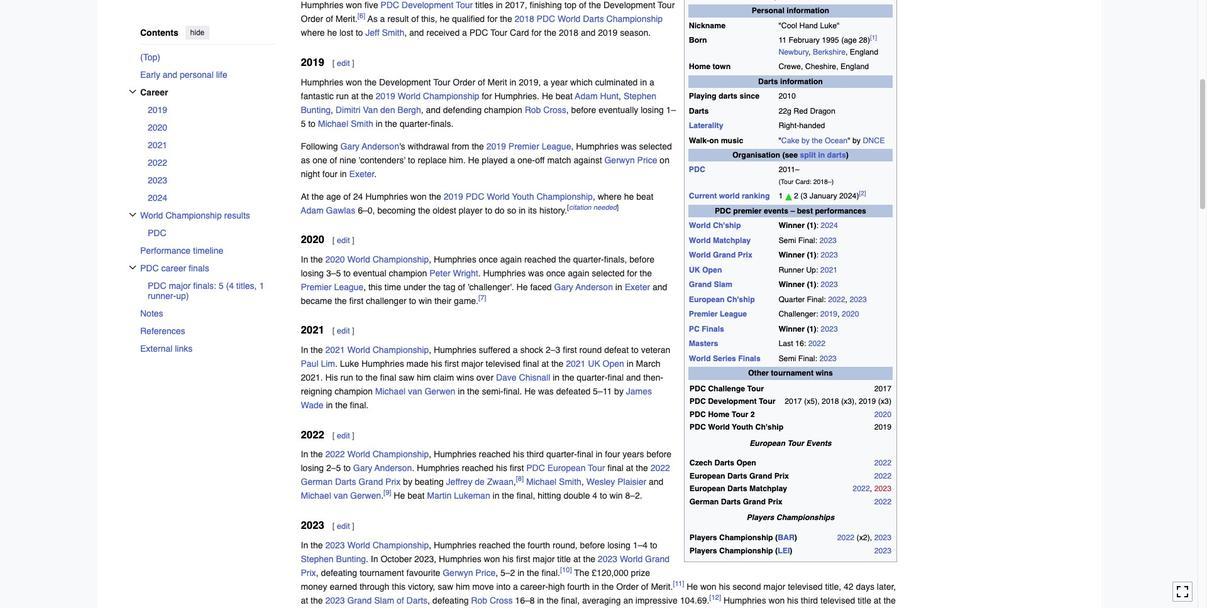 Task type: locate. For each thing, give the bounding box(es) containing it.
reached inside , humphries once again reached the quarter-finals, before losing 3–5 to eventual champion
[[524, 255, 556, 265]]

x small image
[[129, 88, 136, 95], [129, 211, 136, 219], [129, 264, 136, 271]]

: down challenger: 2019 , 2020
[[816, 325, 819, 334]]

1 horizontal spatial four
[[605, 450, 620, 460]]

champion down 2019 world championship for humphries. he beat adam hunt ,
[[484, 105, 522, 115]]

1 vertical spatial stephen bunting link
[[301, 554, 366, 564]]

merit. up impressive
[[651, 582, 673, 592]]

2018–)
[[813, 178, 834, 185]]

him left move
[[456, 582, 470, 592]]

1 edit link from the top
[[337, 58, 350, 68]]

( for bar
[[775, 534, 778, 543]]

needed
[[593, 203, 617, 212]]

2 inside '2 (3 january 2024) [2]'
[[794, 192, 798, 201]]

world championship results link
[[140, 207, 276, 224]]

0 horizontal spatial price
[[476, 568, 496, 578]]

runner up: 2021
[[779, 266, 838, 275]]

0 vertical spatial third
[[527, 450, 544, 460]]

finals up other at bottom right
[[738, 354, 761, 363]]

of inside at the age of 24 humphries won the 2019 pdc world youth championship , where he beat adam gawlas 6–0, becoming the oldest player to do so in its history. [ citation needed ]
[[343, 192, 351, 202]]

4 : from the top
[[816, 325, 819, 334]]

in inside , humphries reached his third quarter-final in four years  before losing 2–5 to
[[596, 450, 603, 460]]

(1) down best in the top of the page
[[807, 222, 816, 230]]

edit link for 2023
[[337, 522, 350, 531]]

for down merit
[[482, 91, 492, 101]]

final up pdc european tour link
[[577, 450, 593, 460]]

x small image for world championship results
[[129, 211, 136, 219]]

in for in the 2023 world championship , humphries reached the fourth round, before losing 1–4 to stephen bunting . in october 2023, humphries won his first major title at the
[[301, 541, 308, 551]]

0 vertical spatial order
[[301, 14, 323, 24]]

0 horizontal spatial 1
[[259, 281, 264, 291]]

champion
[[484, 105, 522, 115], [389, 268, 427, 278], [335, 387, 373, 397]]

open up european darts grand prix
[[737, 459, 756, 468]]

players for players championships
[[747, 514, 774, 523]]

reached up the gary anderson . humphries reached his first pdc european tour final at the at the bottom
[[479, 450, 511, 460]]

final inside , humphries reached his third quarter-final in four years  before losing 2–5 to
[[577, 450, 593, 460]]

) for players championship ( bar )
[[795, 534, 797, 543]]

exeter link down nine
[[349, 169, 375, 179]]

losing left 1–4
[[607, 541, 631, 551]]

of inside , humphries was selected as one of nine 'contenders' to replace him. he played a one-off match against
[[330, 155, 337, 165]]

[ for 2019
[[333, 58, 335, 68]]

cross down into
[[490, 596, 513, 606]]

ch'ship up world matchplay link
[[713, 222, 741, 230]]

0 horizontal spatial 2024
[[147, 193, 167, 203]]

career-
[[520, 582, 548, 592]]

smith down pdc european tour link
[[559, 478, 582, 488]]

2 edit from the top
[[337, 236, 350, 245]]

2023 inside in the 2023 world championship , humphries reached the fourth round, before losing 1–4 to stephen bunting . in october 2023, humphries won his first major title at the
[[325, 541, 345, 551]]

0 vertical spatial gary
[[340, 141, 360, 151]]

5
[[301, 119, 306, 129], [218, 281, 223, 291]]

2 edit link from the top
[[337, 236, 350, 245]]

2017 for 2017 (x5), 2018 (x3), 2019 (x3)
[[785, 397, 802, 406]]

1 horizontal spatial rob
[[525, 105, 541, 115]]

(1) for world ch'ship
[[807, 222, 816, 230]]

] inside at the age of 24 humphries won the 2019 pdc world youth championship , where he beat adam gawlas 6–0, becoming the oldest player to do so in its history. [ citation needed ]
[[617, 203, 619, 212]]

0 vertical spatial 5
[[301, 119, 306, 129]]

price down 'eventually'
[[637, 155, 657, 165]]

(age 28)
[[841, 36, 870, 45]]

selected inside the peter wright . humphries was once again selected for the premier league , this time under the tag of 'challenger'. he faced gary anderson in exeter
[[592, 268, 625, 278]]

pdc challenge tour
[[690, 385, 764, 393]]

winner (1) : 2024
[[779, 222, 838, 230]]

at inside humphries won the development tour order of merit in 2019, a year which culminated in a fantastic run at the
[[351, 91, 359, 101]]

1 vertical spatial anderson
[[576, 282, 613, 292]]

pdc inside at the age of 24 humphries won the 2019 pdc world youth championship , where he beat adam gawlas 6–0, becoming the oldest player to do so in its history. [ citation needed ]
[[466, 192, 484, 202]]

winner for world grand prix
[[779, 251, 805, 260]]

second
[[733, 582, 761, 592]]

prix for german darts grand prix
[[768, 498, 783, 507]]

2 ( from the top
[[775, 547, 778, 556]]

x small image left world championship results
[[129, 211, 136, 219]]

1 horizontal spatial van
[[408, 387, 422, 397]]

5 inside , before eventually losing 1– 5 to
[[301, 119, 306, 129]]

0 horizontal spatial smith
[[351, 119, 373, 129]]

2023 link up world championship results link
[[147, 171, 276, 189]]

merit. inside the £120,000 prize money earned through this victory, saw him move into a career-high fourth in the order of merit. [11]
[[651, 582, 673, 592]]

1 horizontal spatial 2019 link
[[820, 310, 838, 319]]

replace
[[418, 155, 447, 165]]

televised left title,
[[788, 582, 823, 592]]

winner for grand slam
[[779, 281, 805, 289]]

of inside the £120,000 prize money earned through this victory, saw him move into a career-high fourth in the order of merit. [11]
[[641, 582, 649, 592]]

michael smith link up hitting
[[526, 478, 582, 488]]

0 vertical spatial semi
[[779, 236, 796, 245]]

edit up the in the 2020 world championship
[[337, 236, 350, 245]]

0 vertical spatial anderson
[[362, 141, 399, 151]]

final, inside by beating jeffrey de zwaan , [8] michael smith , wesley plaisier and michael van gerwen . [9] he beat martin lukeman in the final, hitting double 4 to win 8–2.
[[517, 491, 535, 501]]

1 vertical spatial premier league link
[[689, 310, 747, 319]]

4 (1) from the top
[[807, 325, 816, 334]]

this inside the peter wright . humphries was once again selected for the premier league , this time under the tag of 'challenger'. he faced gary anderson in exeter
[[368, 282, 382, 292]]

to inside , humphries once again reached the quarter-finals, before losing 3–5 to eventual champion
[[343, 268, 351, 278]]

luke
[[340, 359, 359, 369]]

104.69.
[[680, 596, 709, 606]]

darts inside [6] as a result of this, he qualified for the 2018 pdc world darts championship where he lost to jeff smith , and received a pdc tour card for the 2018 and 2019 season.
[[583, 14, 604, 24]]

1 horizontal spatial he
[[440, 14, 450, 24]]

2018 up card
[[515, 14, 534, 24]]

0 vertical spatial was
[[621, 141, 637, 151]]

championship up made
[[373, 345, 429, 355]]

pc
[[689, 325, 700, 334]]

2 horizontal spatial open
[[737, 459, 756, 468]]

[
[[333, 58, 335, 68], [567, 203, 569, 212], [333, 236, 335, 245], [333, 327, 335, 336], [333, 431, 335, 440], [333, 522, 335, 531]]

prix up the players championships
[[768, 498, 783, 507]]

) for players championship ( lei )
[[790, 547, 792, 556]]

their
[[434, 296, 452, 306]]

] for 2020
[[352, 236, 354, 245]]

1 vertical spatial 2020 link
[[842, 310, 859, 319]]

[ edit ] for 2023
[[333, 522, 354, 531]]

was up faced
[[528, 268, 544, 278]]

2023 down 2022 (x2), 2023
[[874, 547, 892, 556]]

1 vertical spatial final,
[[561, 596, 580, 606]]

to inside in march 2021. his run to the final saw him claim wins over
[[356, 373, 363, 383]]

gary anderson . humphries reached his first pdc european tour final at the
[[353, 464, 651, 474]]

0 vertical spatial rob
[[525, 105, 541, 115]]

him inside the £120,000 prize money earned through this victory, saw him move into a career-high fourth in the order of merit. [11]
[[456, 582, 470, 592]]

winner (1) : 2023
[[779, 251, 838, 260], [779, 281, 838, 289], [779, 325, 838, 334]]

exeter link down finals, on the right top of page
[[625, 282, 650, 292]]

0 horizontal spatial merit.
[[336, 14, 358, 24]]

1 edit from the top
[[337, 58, 350, 68]]

0 vertical spatial 1
[[779, 192, 785, 201]]

adam down "which"
[[575, 91, 598, 101]]

1 horizontal spatial this
[[392, 582, 406, 592]]

0 horizontal spatial premier league link
[[301, 282, 363, 292]]

42
[[844, 582, 854, 592]]

events
[[806, 439, 832, 448]]

again inside the peter wright . humphries was once again selected for the premier league , this time under the tag of 'challenger'. he faced gary anderson in exeter
[[568, 268, 589, 278]]

darts inside 2023 grand slam of darts , defeating rob cross 16–8 in the final, averaging an impressive 104.69. [12] humphries won his third televised title at the
[[407, 596, 428, 606]]

humphries won five pdc development tour
[[301, 0, 473, 10]]

ch'ship up premier league
[[727, 295, 755, 304]]

1 vertical spatial gerwyn
[[443, 568, 473, 578]]

handed
[[799, 121, 825, 130]]

title
[[557, 554, 571, 564], [858, 596, 871, 606]]

in inside 2023 grand slam of darts , defeating rob cross 16–8 in the final, averaging an impressive 104.69. [12] humphries won his third televised title at the
[[537, 596, 544, 606]]

tournament
[[771, 369, 814, 378], [360, 568, 404, 578]]

final. up high
[[542, 568, 560, 578]]

. inside the peter wright . humphries was once again selected for the premier league , this time under the tag of 'challenger'. he faced gary anderson in exeter
[[478, 268, 481, 278]]

1 vertical spatial gary
[[554, 282, 573, 292]]

0 horizontal spatial once
[[479, 255, 498, 265]]

major down pdc career finals
[[168, 281, 190, 291]]

winner up runner
[[779, 251, 805, 260]]

grand down world matchplay link
[[713, 251, 736, 260]]

0 vertical spatial price
[[637, 155, 657, 165]]

pdc down career
[[147, 281, 166, 291]]

, inside at the age of 24 humphries won the 2019 pdc world youth championship , where he beat adam gawlas 6–0, becoming the oldest player to do so in its history. [ citation needed ]
[[593, 192, 595, 202]]

, down eventual at the left of the page
[[363, 282, 366, 292]]

order inside the "titles in 2017, finishing top of the development tour order of merit."
[[301, 14, 323, 24]]

[8]
[[516, 475, 524, 484]]

the inside the £120,000 prize money earned through this victory, saw him move into a career-high fourth in the order of merit. [11]
[[602, 582, 614, 592]]

fullscreen image
[[1176, 586, 1189, 599]]

to right 1–4
[[650, 541, 657, 551]]

1 x small image from the top
[[129, 88, 136, 95]]

edit link up 2023 world championship link at the bottom
[[337, 522, 350, 531]]

semi final: 2023 for world matchplay
[[779, 236, 837, 245]]

titles in 2017, finishing top of the development tour order of merit.
[[301, 0, 675, 24]]

1 vertical spatial league
[[334, 282, 363, 292]]

1 vertical spatial semi final: 2023
[[779, 354, 837, 363]]

win down the wesley plaisier link
[[610, 491, 623, 501]]

age
[[326, 192, 341, 202]]

where inside [6] as a result of this, he qualified for the 2018 pdc world darts championship where he lost to jeff smith , and received a pdc tour card for the 2018 and 2019 season.
[[301, 28, 325, 38]]

2024 down performances
[[821, 222, 838, 230]]

tour
[[456, 0, 473, 10], [658, 0, 675, 10], [490, 28, 508, 38], [433, 77, 450, 87], [747, 385, 764, 393], [759, 397, 776, 406], [732, 410, 748, 419], [787, 439, 804, 448], [588, 464, 605, 474]]

reigning
[[301, 387, 332, 397]]

move
[[472, 582, 494, 592]]

a left one-
[[510, 155, 515, 165]]

1 (1) from the top
[[807, 222, 816, 230]]

. inside by beating jeffrey de zwaan , [8] michael smith , wesley plaisier and michael van gerwen . [9] he beat martin lukeman in the final, hitting double 4 to win 8–2.
[[381, 491, 384, 501]]

0 vertical spatial final:
[[798, 236, 817, 245]]

: for grand slam
[[816, 281, 819, 289]]

england
[[850, 48, 878, 56], [841, 62, 869, 71]]

humphries inside , humphries was selected as one of nine 'contenders' to replace him. he played a one-off match against
[[576, 141, 619, 151]]

" cake by the ocean " by dnce
[[779, 136, 885, 145]]

1 : from the top
[[816, 222, 819, 230]]

3 winner from the top
[[779, 281, 805, 289]]

prix inside 2022 german darts grand prix
[[385, 478, 401, 488]]

edit link up luke
[[337, 327, 350, 336]]

the inside he won his second major televised title, 42 days later, at the
[[311, 596, 323, 606]]

3–5
[[326, 268, 341, 278]]

won up dimitri
[[346, 77, 362, 87]]

1 vertical spatial smith
[[351, 119, 373, 129]]

[10] link
[[560, 566, 572, 575]]

as
[[301, 155, 310, 165]]

in down 2023 world championship link at the bottom
[[371, 554, 378, 564]]

, down year
[[566, 105, 569, 115]]

winner for pc finals
[[779, 325, 805, 334]]

: for world ch'ship
[[816, 222, 819, 230]]

his up the 5–2
[[502, 554, 514, 564]]

5 edit from the top
[[337, 522, 350, 531]]

once up faced
[[546, 268, 565, 278]]

information for darts information
[[780, 77, 823, 86]]

2 semi from the top
[[779, 354, 796, 363]]

in for in the 2020 world championship
[[301, 255, 308, 265]]

4 edit link from the top
[[337, 431, 350, 440]]

] for 2022
[[352, 431, 354, 440]]

[ for 2020
[[333, 236, 335, 245]]

1 horizontal spatial youth
[[732, 423, 753, 432]]

first left the challenger
[[349, 296, 363, 306]]

in for in the 2021 world championship , humphries suffered a shock 2–3 first round defeat to veteran paul lim . luke humphries made his first major televised final at the 2021 uk open
[[301, 345, 308, 355]]

round
[[579, 345, 602, 355]]

final inside in march 2021. his run to the final saw him claim wins over
[[380, 373, 396, 383]]

bar link
[[778, 534, 795, 543]]

semi final: 2023
[[779, 236, 837, 245], [779, 354, 837, 363]]

2019 world championship for humphries. he beat adam hunt ,
[[376, 91, 624, 101]]

1 vertical spatial final:
[[807, 295, 826, 304]]

champion inside , humphries once again reached the quarter-finals, before losing 3–5 to eventual champion
[[389, 268, 427, 278]]

final: for world series finals
[[798, 354, 817, 363]]

pdc premier events – best performances
[[715, 207, 866, 216]]

of inside the peter wright . humphries was once again selected for the premier league , this time under the tag of 'challenger'. he faced gary anderson in exeter
[[458, 282, 465, 292]]

[ edit ] for 2021
[[333, 327, 354, 336]]

5 up the following
[[301, 119, 306, 129]]

televised down title,
[[821, 596, 855, 606]]

1 vertical spatial again
[[568, 268, 589, 278]]

third
[[527, 450, 544, 460], [801, 596, 818, 606]]

in inside at the age of 24 humphries won the 2019 pdc world youth championship , where he beat adam gawlas 6–0, becoming the oldest player to do so in its history. [ citation needed ]
[[519, 205, 526, 215]]

darts inside 2022 german darts grand prix
[[335, 478, 356, 488]]

0 horizontal spatial saw
[[399, 373, 414, 383]]

1 vertical spatial third
[[801, 596, 818, 606]]

grand slam
[[689, 281, 732, 289]]

series
[[713, 354, 736, 363]]

performance timeline
[[140, 246, 223, 256]]

win inside and became the first challenger to win their game.
[[419, 296, 432, 306]]

, up beating
[[429, 450, 431, 460]]

2022 link
[[147, 154, 276, 171], [828, 295, 845, 304], [808, 340, 826, 348], [874, 459, 892, 468], [874, 472, 892, 481], [853, 485, 870, 494], [874, 498, 892, 507], [837, 534, 855, 543]]

humphries inside , humphries once again reached the quarter-finals, before losing 3–5 to eventual champion
[[434, 255, 476, 265]]

saw for final
[[399, 373, 414, 383]]

winner (1) : 2023 for world grand prix
[[779, 251, 838, 260]]

5 [ edit ] from the top
[[333, 522, 354, 531]]

1 vertical spatial champion
[[389, 268, 427, 278]]

3 x small image from the top
[[129, 264, 136, 271]]

split in darts link
[[800, 151, 846, 160]]

four
[[322, 169, 338, 179], [605, 450, 620, 460]]

was
[[621, 141, 637, 151], [528, 268, 544, 278], [538, 387, 554, 397]]

0 vertical spatial again
[[500, 255, 522, 265]]

pdc down finishing
[[537, 14, 555, 24]]

gerwen inside by beating jeffrey de zwaan , [8] michael smith , wesley plaisier and michael van gerwen . [9] he beat martin lukeman in the final, hitting double 4 to win 8–2.
[[350, 491, 381, 501]]

2024
[[147, 193, 167, 203], [821, 222, 838, 230]]

van down made
[[408, 387, 422, 397]]

x small image left career
[[129, 264, 136, 271]]

saw inside the £120,000 prize money earned through this victory, saw him move into a career-high fourth in the order of merit. [11]
[[438, 582, 453, 592]]

1 vertical spatial michael smith link
[[526, 478, 582, 488]]

by
[[802, 136, 810, 145], [853, 136, 861, 145], [614, 387, 624, 397], [403, 478, 412, 488]]

1 horizontal spatial slam
[[714, 281, 732, 289]]

he right "[11]" link
[[687, 582, 698, 592]]

2 winner from the top
[[779, 251, 805, 260]]

1 vertical spatial was
[[528, 268, 544, 278]]

0 horizontal spatial adam
[[301, 205, 324, 215]]

performance timeline link
[[140, 242, 276, 259]]

merit. up lost at the left top of the page
[[336, 14, 358, 24]]

2019 down 2018 pdc world darts championship link
[[598, 28, 618, 38]]

reached up faced
[[524, 255, 556, 265]]

he left lost at the left top of the page
[[327, 28, 337, 38]]

bunting up earned
[[336, 554, 366, 564]]

smith inside by beating jeffrey de zwaan , [8] michael smith , wesley plaisier and michael van gerwen . [9] he beat martin lukeman in the final, hitting double 4 to win 8–2.
[[559, 478, 582, 488]]

1 horizontal spatial bunting
[[336, 554, 366, 564]]

a inside , humphries was selected as one of nine 'contenders' to replace him. he played a one-off match against
[[510, 155, 515, 165]]

1 vertical spatial cross
[[490, 596, 513, 606]]

quarter- inside in the quarter-final and then- reigning champion
[[577, 373, 608, 383]]

0 vertical spatial final,
[[517, 491, 535, 501]]

2 : from the top
[[816, 251, 819, 260]]

4 [ edit ] from the top
[[333, 431, 354, 440]]

in for in the 2022 world championship
[[301, 450, 308, 460]]

jeff
[[365, 28, 379, 38]]

in up the became
[[301, 255, 308, 265]]

top
[[564, 0, 577, 10]]

3 : from the top
[[816, 281, 819, 289]]

martin lukeman link
[[427, 491, 490, 501]]

rob
[[525, 105, 541, 115], [471, 596, 487, 606]]

third inside 2023 grand slam of darts , defeating rob cross 16–8 in the final, averaging an impressive 104.69. [12] humphries won his third televised title at the
[[801, 596, 818, 606]]

1 vertical spatial televised
[[788, 582, 823, 592]]

5 edit link from the top
[[337, 522, 350, 531]]

1 horizontal spatial "
[[848, 136, 850, 145]]

final: up challenger: 2019 , 2020
[[807, 295, 826, 304]]

pdc down current world ranking
[[715, 207, 731, 216]]

other tournament wins
[[748, 369, 833, 378]]

final. inside , defeating tournament favourite gerwyn price , 5–2 in the final. [10]
[[542, 568, 560, 578]]

4 edit from the top
[[337, 431, 350, 440]]

winner (1) : 2023 down runner up: 2021
[[779, 281, 838, 289]]

a left shock
[[513, 345, 518, 355]]

smith inside [6] as a result of this, he qualified for the 2018 pdc world darts championship where he lost to jeff smith , and received a pdc tour card for the 2018 and 2019 season.
[[382, 28, 404, 38]]

(top) link
[[140, 48, 276, 66]]

, inside , humphries was selected as one of nine 'contenders' to replace him. he played a one-off match against
[[571, 141, 574, 151]]

price inside , defeating tournament favourite gerwyn price , 5–2 in the final. [10]
[[476, 568, 496, 578]]

ch'ship for european ch'ship
[[727, 295, 755, 304]]

1 horizontal spatial defeating
[[432, 596, 469, 606]]

1 horizontal spatial michael smith link
[[526, 478, 582, 488]]

1 horizontal spatial smith
[[382, 28, 404, 38]]

prize
[[631, 568, 650, 578]]

] for 2023
[[352, 522, 354, 531]]

major inside in the 2021 world championship , humphries suffered a shock 2–3 first round defeat to veteran paul lim . luke humphries made his first major televised final at the 2021 uk open
[[461, 359, 483, 369]]

8–2.
[[625, 491, 642, 501]]

2010
[[779, 92, 796, 101]]

titles,
[[236, 281, 257, 291]]

1 semi from the top
[[779, 236, 796, 245]]

1 horizontal spatial where
[[598, 192, 622, 202]]

in down wade
[[301, 450, 308, 460]]

winner (1) : 2023 for grand slam
[[779, 281, 838, 289]]

[ for 2021
[[333, 327, 335, 336]]

2023 link
[[147, 171, 276, 189], [820, 236, 837, 245], [821, 251, 838, 260], [821, 281, 838, 289], [850, 295, 867, 304], [821, 325, 838, 334], [820, 354, 837, 363], [874, 485, 892, 494], [874, 534, 892, 543], [874, 547, 892, 556]]

1 winner from the top
[[779, 222, 805, 230]]

where inside at the age of 24 humphries won the 2019 pdc world youth championship , where he beat adam gawlas 6–0, becoming the oldest player to do so in its history. [ citation needed ]
[[598, 192, 622, 202]]

1 horizontal spatial league
[[542, 141, 571, 151]]

2019
[[598, 28, 618, 38], [301, 56, 324, 68], [376, 91, 395, 101], [147, 105, 167, 115], [487, 141, 506, 151], [444, 192, 463, 202], [820, 310, 838, 319], [859, 397, 876, 406], [874, 423, 892, 432]]

he inside the peter wright . humphries was once again selected for the premier league , this time under the tag of 'challenger'. he faced gary anderson in exeter
[[517, 282, 528, 292]]

which
[[570, 77, 593, 87]]

grand down through
[[347, 596, 372, 606]]

0 vertical spatial players
[[747, 514, 774, 523]]

[ up lim
[[333, 327, 335, 336]]

1 " from the left
[[779, 136, 781, 145]]

2011–
[[779, 166, 800, 174]]

2017 left (x5),
[[785, 397, 802, 406]]

in inside by beating jeffrey de zwaan , [8] michael smith , wesley plaisier and michael van gerwen . [9] he beat martin lukeman in the final, hitting double 4 to win 8–2.
[[493, 491, 500, 501]]

0 horizontal spatial exeter link
[[349, 169, 375, 179]]

1 semi final: 2023 from the top
[[779, 236, 837, 245]]

where
[[301, 28, 325, 38], [598, 192, 622, 202]]

quarter- inside , humphries reached his third quarter-final in four years  before losing 2–5 to
[[546, 450, 577, 460]]

0 horizontal spatial youth
[[512, 192, 534, 202]]

rob cross link
[[525, 105, 566, 115], [471, 596, 513, 606]]

prix for 2023 world grand prix
[[301, 568, 316, 578]]

1 vertical spatial title
[[858, 596, 871, 606]]

3 [ edit ] from the top
[[333, 327, 354, 336]]

] for 2021
[[352, 327, 354, 336]]

0 vertical spatial on
[[709, 136, 719, 145]]

1 vertical spatial information
[[780, 77, 823, 86]]

over
[[476, 373, 494, 383]]

before right finals, on the right top of page
[[630, 255, 654, 265]]

1 vertical spatial price
[[476, 568, 496, 578]]

to right 2–5
[[343, 464, 351, 474]]

championship inside [6] as a result of this, he qualified for the 2018 pdc world darts championship where he lost to jeff smith , and received a pdc tour card for the 2018 and 2019 season.
[[606, 14, 663, 24]]

3 (1) from the top
[[807, 281, 816, 289]]

0 vertical spatial where
[[301, 28, 325, 38]]

0 vertical spatial saw
[[399, 373, 414, 383]]

3 edit from the top
[[337, 327, 350, 336]]

11
[[779, 36, 787, 45]]

[ right its
[[567, 203, 569, 212]]

premier inside the peter wright . humphries was once again selected for the premier league , this time under the tag of 'challenger'. he faced gary anderson in exeter
[[301, 282, 332, 292]]

development inside the "titles in 2017, finishing top of the development tour order of merit."
[[604, 0, 655, 10]]

, inside , humphries reached his third quarter-final in four years  before losing 2–5 to
[[429, 450, 431, 460]]

1 horizontal spatial order
[[453, 77, 475, 87]]

2 (1) from the top
[[807, 251, 816, 260]]

1 horizontal spatial finals
[[738, 354, 761, 363]]

order left [6]
[[301, 14, 323, 24]]

1 ( from the top
[[775, 534, 778, 543]]

1 vertical spatial uk
[[588, 359, 600, 369]]

1 vertical spatial adam
[[301, 205, 324, 215]]

jeffrey de zwaan link
[[446, 478, 514, 488]]

1 vertical spatial 1
[[259, 281, 264, 291]]

beat down "gerwyn price"
[[636, 192, 654, 202]]

4 winner from the top
[[779, 325, 805, 334]]

champion up under
[[389, 268, 427, 278]]

league inside the peter wright . humphries was once again selected for the premier league , this time under the tag of 'challenger'. he faced gary anderson in exeter
[[334, 282, 363, 292]]

0 vertical spatial selected
[[639, 141, 672, 151]]

2021 link
[[147, 136, 276, 154], [820, 266, 838, 275]]

1 horizontal spatial exeter
[[625, 282, 650, 292]]

1 vertical spatial gerwen
[[350, 491, 381, 501]]

1 [ edit ] from the top
[[333, 58, 354, 68]]

to right 4
[[600, 491, 607, 501]]

ch'ship for world ch'ship
[[713, 222, 741, 230]]

slam inside 2023 grand slam of darts , defeating rob cross 16–8 in the final, averaging an impressive 104.69. [12] humphries won his third televised title at the
[[374, 596, 394, 606]]

2022 inside 2022 german darts grand prix
[[651, 464, 670, 474]]

2 winner (1) : 2023 from the top
[[779, 281, 838, 289]]

2 (3 january 2024) [2]
[[792, 189, 866, 201]]

the inside in the quarter-final and then- reigning champion
[[562, 373, 574, 383]]

was up "gerwyn price"
[[621, 141, 637, 151]]

final:
[[798, 236, 817, 245], [807, 295, 826, 304], [798, 354, 817, 363]]

1 vertical spatial on
[[660, 155, 670, 165]]

premier league link down the 3–5
[[301, 282, 363, 292]]

zwaan
[[487, 478, 514, 488]]

0 horizontal spatial this
[[368, 282, 382, 292]]

0 horizontal spatial final.
[[350, 401, 369, 411]]

february
[[789, 36, 820, 45]]

gary anderson link down 2022 world championship link
[[353, 464, 412, 474]]

where left lost at the left top of the page
[[301, 28, 325, 38]]

(top)
[[140, 52, 160, 62]]

2020 link down career link
[[147, 119, 276, 136]]

2021.
[[301, 373, 323, 383]]

1 vertical spatial )
[[795, 534, 797, 543]]

and became the first challenger to win their game.
[[301, 282, 667, 306]]

0 horizontal spatial 2
[[751, 410, 755, 419]]

semi
[[779, 236, 796, 245], [779, 354, 796, 363]]

2 x small image from the top
[[129, 211, 136, 219]]

1 vertical spatial ch'ship
[[727, 295, 755, 304]]

first up career-
[[516, 554, 530, 564]]

earned
[[330, 582, 357, 592]]

2 semi final: 2023 from the top
[[779, 354, 837, 363]]

player
[[459, 205, 483, 215]]

0 vertical spatial him
[[417, 373, 431, 383]]

defeating inside 2023 grand slam of darts , defeating rob cross 16–8 in the final, averaging an impressive 104.69. [12] humphries won his third televised title at the
[[432, 596, 469, 606]]

2021 down the career
[[147, 140, 167, 150]]

german down 2–5
[[301, 478, 333, 488]]

the
[[589, 0, 601, 10], [500, 14, 512, 24], [544, 28, 556, 38], [364, 77, 377, 87], [361, 91, 373, 101], [385, 119, 397, 129], [812, 136, 823, 145], [472, 141, 484, 151], [312, 192, 324, 202], [429, 192, 441, 202], [418, 205, 430, 215], [311, 255, 323, 265], [559, 255, 571, 265], [640, 268, 652, 278], [429, 282, 441, 292], [335, 296, 347, 306], [311, 345, 323, 355], [551, 359, 564, 369], [365, 373, 378, 383], [562, 373, 574, 383], [467, 387, 479, 397], [335, 401, 348, 411], [311, 450, 323, 460], [636, 464, 648, 474], [502, 491, 514, 501], [311, 541, 323, 551], [513, 541, 525, 551], [583, 554, 595, 564], [527, 568, 539, 578], [602, 582, 614, 592], [311, 596, 323, 606], [546, 596, 559, 606], [884, 596, 896, 606]]

newbury link
[[779, 48, 809, 56]]

in the 2023 world championship , humphries reached the fourth round, before losing 1–4 to stephen bunting . in october 2023, humphries won his first major title at the
[[301, 541, 657, 564]]

won inside in the 2023 world championship , humphries reached the fourth round, before losing 1–4 to stephen bunting . in october 2023, humphries won his first major title at the
[[484, 554, 500, 564]]

he left faced
[[517, 282, 528, 292]]

0 horizontal spatial final,
[[517, 491, 535, 501]]

[ for 2023
[[333, 522, 335, 531]]

0 vertical spatial )
[[846, 151, 849, 160]]

2 [ edit ] from the top
[[333, 236, 354, 245]]

3 winner (1) : 2023 from the top
[[779, 325, 838, 334]]

1 vertical spatial x small image
[[129, 211, 136, 219]]

humphries
[[301, 0, 343, 10], [301, 77, 343, 87], [576, 141, 619, 151], [365, 192, 408, 202], [434, 255, 476, 265], [483, 268, 526, 278], [434, 345, 476, 355], [362, 359, 404, 369], [434, 450, 476, 460], [417, 464, 459, 474], [434, 541, 476, 551], [439, 554, 481, 564], [724, 596, 766, 606]]

him for claim
[[417, 373, 431, 383]]

shock
[[520, 345, 543, 355]]

defeating up earned
[[321, 568, 357, 578]]

world inside [6] as a result of this, he qualified for the 2018 pdc world darts championship where he lost to jeff smith , and received a pdc tour card for the 2018 and 2019 season.
[[558, 14, 581, 24]]

3 edit link from the top
[[337, 327, 350, 336]]

once inside the peter wright . humphries was once again selected for the premier league , this time under the tag of 'challenger'. he faced gary anderson in exeter
[[546, 268, 565, 278]]

1 horizontal spatial title
[[858, 596, 871, 606]]

1 horizontal spatial 2017
[[874, 385, 892, 393]]

losing inside , humphries reached his third quarter-final in four years  before losing 2–5 to
[[301, 464, 324, 474]]

increase image
[[785, 193, 792, 200]]

gary anderson link down finals, on the right top of page
[[554, 282, 613, 292]]

merit.
[[336, 14, 358, 24], [651, 582, 673, 592]]

of left 24
[[343, 192, 351, 202]]

to down under
[[409, 296, 416, 306]]

gerwyn right against
[[605, 155, 635, 165]]

he won his second major televised title, 42 days later, at the
[[301, 582, 896, 606]]

champion up in the final.
[[335, 387, 373, 397]]

win down under
[[419, 296, 432, 306]]

[ inside at the age of 24 humphries won the 2019 pdc world youth championship , where he beat adam gawlas 6–0, becoming the oldest player to do so in its history. [ citation needed ]
[[567, 203, 569, 212]]

saw inside in march 2021. his run to the final saw him claim wins over
[[399, 373, 414, 383]]

1 winner (1) : 2023 from the top
[[779, 251, 838, 260]]

final: down last 16: 2022
[[798, 354, 817, 363]]

2 horizontal spatial final.
[[542, 568, 560, 578]]

0 vertical spatial 2
[[794, 192, 798, 201]]

before inside in the 2023 world championship , humphries reached the fourth round, before losing 1–4 to stephen bunting . in october 2023, humphries won his first major title at the
[[580, 541, 605, 551]]

gawlas
[[326, 205, 355, 215]]

losing inside , before eventually losing 1– 5 to
[[641, 105, 664, 115]]

order
[[301, 14, 323, 24], [453, 77, 475, 87], [616, 582, 639, 592]]



Task type: describe. For each thing, give the bounding box(es) containing it.
2023 up 'quarter final: 2022 , 2023'
[[821, 281, 838, 289]]

1 horizontal spatial wins
[[816, 369, 833, 378]]

(1) for grand slam
[[807, 281, 816, 289]]

was inside the peter wright . humphries was once again selected for the premier league , this time under the tag of 'challenger'. he faced gary anderson in exeter
[[528, 268, 544, 278]]

2 vertical spatial open
[[737, 459, 756, 468]]

quarter- down bergh
[[400, 119, 431, 129]]

2023 link down last 16: 2022
[[820, 354, 837, 363]]

1 stephen bunting link from the top
[[301, 91, 656, 115]]

, left dimitri
[[331, 105, 333, 115]]

x small image for pdc career finals
[[129, 264, 136, 271]]

0 vertical spatial matchplay
[[713, 236, 751, 245]]

his
[[325, 373, 338, 383]]

players for players championship ( bar )
[[690, 534, 717, 543]]

uk inside in the 2021 world championship , humphries suffered a shock 2–3 first round defeat to veteran paul lim . luke humphries made his first major televised final at the 2021 uk open
[[588, 359, 600, 369]]

darts
[[827, 151, 846, 160]]

won inside 2023 grand slam of darts , defeating rob cross 16–8 in the final, averaging an impressive 104.69. [12] humphries won his third televised title at the
[[769, 596, 785, 606]]

championship inside in the 2023 world championship , humphries reached the fourth round, before losing 1–4 to stephen bunting . in october 2023, humphries won his first major title at the
[[373, 541, 429, 551]]

european ch'ship link
[[689, 295, 755, 304]]

1 vertical spatial finals
[[738, 354, 761, 363]]

grand up european darts matchplay
[[749, 472, 772, 481]]

2023 link up 2022 (x2), 2023
[[874, 485, 892, 494]]

him.
[[449, 155, 466, 165]]

2020 down the career
[[147, 122, 167, 132]]

fourth inside the £120,000 prize money earned through this victory, saw him move into a career-high fourth in the order of merit. [11]
[[567, 582, 590, 592]]

losing inside , humphries once again reached the quarter-finals, before losing 3–5 to eventual champion
[[301, 268, 324, 278]]

(3
[[801, 192, 808, 201]]

open inside in the 2021 world championship , humphries suffered a shock 2–3 first round defeat to veteran paul lim . luke humphries made his first major televised final at the 2021 uk open
[[603, 359, 624, 369]]

bunting inside in the 2023 world championship , humphries reached the fourth round, before losing 1–4 to stephen bunting . in october 2023, humphries won his first major title at the
[[336, 554, 366, 564]]

walk-
[[689, 136, 709, 145]]

impressive
[[636, 596, 678, 606]]

2 vertical spatial 2018
[[822, 397, 839, 406]]

development down pdc challenge tour
[[708, 397, 757, 406]]

2022 german darts grand prix link
[[301, 464, 670, 488]]

2020 up the 3–5
[[325, 255, 345, 265]]

, up challenger: 2019 , 2020
[[845, 295, 848, 304]]

2023 world grand prix link
[[301, 554, 670, 578]]

pdc left "challenge"
[[690, 385, 706, 393]]

0 vertical spatial 2021 link
[[147, 136, 276, 154]]

european tour events
[[750, 439, 832, 448]]

2020 down 'quarter final: 2022 , 2023'
[[842, 310, 859, 319]]

, down (age 28)
[[846, 48, 848, 56]]

, left the 5–2
[[496, 568, 498, 578]]

[9] link
[[384, 489, 391, 498]]

pdc up hitting
[[526, 464, 545, 474]]

2023 down winner (1) : 2024
[[820, 236, 837, 245]]

1 horizontal spatial beat
[[556, 91, 573, 101]]

fourth inside in the 2023 world championship , humphries reached the fourth round, before losing 1–4 to stephen bunting . in october 2023, humphries won his first major title at the
[[528, 541, 550, 551]]

1 horizontal spatial german
[[690, 498, 719, 507]]

humphries inside the peter wright . humphries was once again selected for the premier league , this time under the tag of 'challenger'. he faced gary anderson in exeter
[[483, 268, 526, 278]]

peter
[[430, 268, 451, 278]]

a left year
[[543, 77, 548, 87]]

1 vertical spatial rob cross link
[[471, 596, 513, 606]]

1 horizontal spatial exeter link
[[625, 282, 650, 292]]

prix down the world matchplay
[[738, 251, 753, 260]]

( for lei
[[775, 547, 778, 556]]

defeated
[[556, 387, 591, 397]]

at inside in the 2023 world championship , humphries reached the fourth round, before losing 1–4 to stephen bunting . in october 2023, humphries won his first major title at the
[[573, 554, 581, 564]]

edit for 2020
[[337, 236, 350, 245]]

michael down 2–5
[[301, 491, 331, 501]]

edit link for 2020
[[337, 236, 350, 245]]

semi final: 2023 for world series finals
[[779, 354, 837, 363]]

a right the as
[[380, 14, 385, 24]]

2019 up played
[[487, 141, 506, 151]]

2021 down round
[[566, 359, 586, 369]]

edit for 2019
[[337, 58, 350, 68]]

lukeman
[[454, 491, 490, 501]]

1 vertical spatial gerwyn price link
[[443, 568, 496, 578]]

, down the gary anderson . humphries reached his first pdc european tour final at the at the bottom
[[514, 478, 516, 488]]

2019 left (x3)
[[859, 397, 876, 406]]

tour inside humphries won the development tour order of merit in 2019, a year which culminated in a fantastic run at the
[[433, 77, 450, 87]]

5–2
[[500, 568, 515, 578]]

ocean
[[825, 136, 848, 145]]

2 vertical spatial premier
[[689, 310, 718, 319]]

final up the wesley plaisier link
[[607, 464, 624, 474]]

, up 'eventually'
[[619, 91, 621, 101]]

and down the this,
[[409, 28, 424, 38]]

1 horizontal spatial gerwyn
[[605, 155, 635, 165]]

. inside in the 2023 world championship , humphries reached the fourth round, before losing 1–4 to stephen bunting . in october 2023, humphries won his first major title at the
[[366, 554, 368, 564]]

edit for 2023
[[337, 522, 350, 531]]

1 horizontal spatial premier
[[509, 141, 539, 151]]

1 vertical spatial 2019 link
[[820, 310, 838, 319]]

0 vertical spatial final.
[[503, 387, 522, 397]]

for right card
[[531, 28, 542, 38]]

2 stephen bunting link from the top
[[301, 554, 366, 564]]

timeline
[[193, 246, 223, 256]]

0 vertical spatial 2024 link
[[147, 189, 276, 207]]

2022 german darts grand prix
[[301, 464, 670, 488]]

a right culminated
[[650, 77, 654, 87]]

first up [8] link
[[510, 464, 524, 474]]

into
[[496, 582, 511, 592]]

0 vertical spatial finals
[[702, 325, 724, 334]]

eventually
[[599, 105, 638, 115]]

[ edit ] for 2019
[[333, 58, 354, 68]]

pdc down pdc home tour 2
[[690, 423, 706, 432]]

1 horizontal spatial premier league link
[[689, 310, 747, 319]]

0 vertical spatial he
[[440, 14, 450, 24]]

and down 2019 world championship link
[[426, 105, 441, 115]]

edit for 2022
[[337, 431, 350, 440]]

and down 2018 pdc world darts championship link
[[581, 28, 596, 38]]

semi-
[[482, 387, 503, 397]]

2021 up lim
[[325, 345, 345, 355]]

championship up players championship ( lei )
[[719, 534, 773, 543]]

1 vertical spatial england
[[841, 62, 869, 71]]

championship down players championship ( bar )
[[719, 547, 773, 556]]

development inside humphries won the development tour order of merit in 2019, a year which culminated in a fantastic run at the
[[379, 77, 431, 87]]

world ch'ship
[[689, 222, 741, 230]]

his inside , humphries reached his third quarter-final in four years  before losing 2–5 to
[[513, 450, 524, 460]]

night
[[301, 169, 320, 179]]

2023 up runner up: 2021
[[821, 251, 838, 260]]

wesley
[[586, 478, 615, 488]]

stephen inside in the 2023 world championship , humphries reached the fourth round, before losing 1–4 to stephen bunting . in october 2023, humphries won his first major title at the
[[301, 554, 334, 564]]

] for 2019
[[352, 58, 354, 68]]

he down year
[[542, 91, 553, 101]]

final: for world matchplay
[[798, 236, 817, 245]]

1 horizontal spatial 2018
[[559, 28, 578, 38]]

again inside , humphries once again reached the quarter-finals, before losing 3–5 to eventual champion
[[500, 255, 522, 265]]

2017 for 2017
[[874, 385, 892, 393]]

2 vertical spatial anderson
[[375, 464, 412, 474]]

championship up time
[[373, 255, 429, 265]]

1995
[[822, 36, 839, 45]]

–
[[791, 207, 795, 216]]

to inside and became the first challenger to win their game.
[[409, 296, 416, 306]]

0 horizontal spatial exeter
[[349, 169, 375, 179]]

1 vertical spatial 2024
[[821, 222, 838, 230]]

0 vertical spatial michael van gerwen link
[[375, 387, 455, 397]]

title inside 2023 grand slam of darts , defeating rob cross 16–8 in the final, averaging an impressive 104.69. [12] humphries won his third televised title at the
[[858, 596, 871, 606]]

he down chisnall
[[524, 387, 536, 397]]

performances
[[815, 207, 866, 216]]

first up claim
[[445, 359, 459, 369]]

youth inside at the age of 24 humphries won the 2019 pdc world youth championship , where he beat adam gawlas 6–0, becoming the oldest player to do so in its history. [ citation needed ]
[[512, 192, 534, 202]]

dnce link
[[863, 136, 885, 145]]

of right top
[[579, 0, 586, 10]]

edit for 2021
[[337, 327, 350, 336]]

£120,000
[[592, 568, 629, 578]]

2021 right up: in the right of the page
[[820, 266, 838, 275]]

selected inside , humphries was selected as one of nine 'contenders' to replace him. he played a one-off match against
[[639, 141, 672, 151]]

2023 link down 2022 (x2), 2023
[[874, 547, 892, 556]]

, inside 2023 grand slam of darts , defeating rob cross 16–8 in the final, averaging an impressive 104.69. [12] humphries won his third televised title at the
[[428, 596, 430, 606]]

pdc down qualified
[[470, 28, 488, 38]]

first right 2–3
[[563, 345, 577, 355]]

1 horizontal spatial pdc link
[[689, 166, 705, 174]]

before inside , humphries once again reached the quarter-finals, before losing 3–5 to eventual champion
[[630, 255, 654, 265]]

merit. inside the "titles in 2017, finishing top of the development tour order of merit."
[[336, 14, 358, 24]]

world inside in the 2023 world championship , humphries reached the fourth round, before losing 1–4 to stephen bunting . in october 2023, humphries won his first major title at the
[[347, 541, 370, 551]]

third inside , humphries reached his third quarter-final in four years  before losing 2–5 to
[[527, 450, 544, 460]]

development up the this,
[[402, 0, 453, 10]]

, inside , before eventually losing 1– 5 to
[[566, 105, 569, 115]]

2019 down (x3)
[[874, 423, 892, 432]]

2 vertical spatial gary anderson link
[[353, 464, 412, 474]]

2021 down the became
[[301, 324, 324, 337]]

last
[[779, 340, 793, 348]]

2023 link right (x2),
[[874, 534, 892, 543]]

to inside in the 2021 world championship , humphries suffered a shock 2–3 first round defeat to veteran paul lim . luke humphries made his first major televised final at the 2021 uk open
[[631, 345, 639, 355]]

world series finals
[[689, 354, 761, 363]]

2023 link up 'quarter final: 2022 , 2023'
[[821, 281, 838, 289]]

adam hunt link
[[575, 91, 619, 101]]

2 vertical spatial ch'ship
[[755, 423, 784, 432]]

pdc up pdc home tour 2
[[690, 397, 706, 406]]

0 vertical spatial england
[[850, 48, 878, 56]]

saw for victory,
[[438, 582, 453, 592]]

2023 grand slam of darts link
[[325, 596, 428, 606]]

edit link for 2019
[[337, 58, 350, 68]]

2 horizontal spatial champion
[[484, 105, 522, 115]]

by left dnce link at the top of the page
[[853, 136, 861, 145]]

major inside he won his second major televised title, 42 days later, at the
[[764, 582, 786, 592]]

pdc up 'result'
[[381, 0, 399, 10]]

0 vertical spatial van
[[408, 387, 422, 397]]

merit
[[488, 77, 507, 87]]

pdc world youth ch'ship
[[690, 423, 784, 432]]

, down 2019 world championship link
[[421, 105, 424, 115]]

home
[[708, 410, 730, 419]]

2 vertical spatial was
[[538, 387, 554, 397]]

2023 up 2022 (x2), 2023
[[874, 485, 892, 494]]

this inside the £120,000 prize money earned through this victory, saw him move into a career-high fourth in the order of merit. [11]
[[392, 582, 406, 592]]

1 horizontal spatial gerwen
[[425, 387, 455, 397]]

european for european darts matchplay
[[690, 485, 725, 494]]

2023 inside 2023 grand slam of darts , defeating rob cross 16–8 in the final, averaging an impressive 104.69. [12] humphries won his third televised title at the
[[325, 596, 345, 606]]

and inside and became the first challenger to win their game.
[[653, 282, 667, 292]]

life
[[216, 69, 227, 80]]

[2] link
[[859, 189, 866, 197]]

pdc up current
[[689, 166, 705, 174]]

televised inside 2023 grand slam of darts , defeating rob cross 16–8 in the final, averaging an impressive 104.69. [12] humphries won his third televised title at the
[[821, 596, 855, 606]]

0 vertical spatial uk
[[689, 266, 700, 275]]

edit link for 2021
[[337, 327, 350, 336]]

first inside in the 2023 world championship , humphries reached the fourth round, before losing 1–4 to stephen bunting . in october 2023, humphries won his first major title at the
[[516, 554, 530, 564]]

wesley plaisier link
[[586, 478, 646, 488]]

[ for 2022
[[333, 431, 335, 440]]

0 vertical spatial tournament
[[771, 369, 814, 378]]

major inside in the 2023 world championship , humphries reached the fourth round, before losing 1–4 to stephen bunting . in october 2023, humphries won his first major title at the
[[533, 554, 555, 564]]

0 vertical spatial 2020 link
[[147, 119, 276, 136]]

by up split
[[802, 136, 810, 145]]

2019 down 'quarter final: 2022 , 2023'
[[820, 310, 838, 319]]

reached inside in the 2023 world championship , humphries reached the fourth round, before losing 1–4 to stephen bunting . in october 2023, humphries won his first major title at the
[[479, 541, 511, 551]]

his inside in the 2023 world championship , humphries reached the fourth round, before losing 1–4 to stephen bunting . in october 2023, humphries won his first major title at the
[[502, 554, 514, 564]]

(1) for pc finals
[[807, 325, 816, 334]]

0 horizontal spatial he
[[327, 28, 337, 38]]

by right 5–11
[[614, 387, 624, 397]]

first inside and became the first challenger to win their game.
[[349, 296, 363, 306]]

: for world grand prix
[[816, 251, 819, 260]]

organisation (see split in darts )
[[732, 151, 849, 160]]

berkshire
[[813, 48, 846, 56]]

european for european darts grand prix
[[690, 472, 725, 481]]

martin
[[427, 491, 452, 501]]

his inside he won his second major televised title, 42 days later, at the
[[719, 582, 730, 592]]

win inside by beating jeffrey de zwaan , [8] michael smith , wesley plaisier and michael van gerwen . [9] he beat martin lukeman in the final, hitting double 4 to win 8–2.
[[610, 491, 623, 501]]

tour inside the "titles in 2017, finishing top of the development tour order of merit."
[[658, 0, 675, 10]]

for down titles
[[487, 14, 498, 24]]

money
[[301, 582, 327, 592]]

world matchplay
[[689, 236, 751, 245]]

edit link for 2022
[[337, 431, 350, 440]]

semi for world series finals
[[779, 354, 796, 363]]

darts information
[[758, 77, 823, 86]]

later,
[[877, 582, 896, 592]]

2 horizontal spatial )
[[846, 151, 849, 160]]

humphries inside humphries won the development tour order of merit in 2019, a year which culminated in a fantastic run at the
[[301, 77, 343, 87]]

won inside humphries won the development tour order of merit in 2019, a year which culminated in a fantastic run at the
[[346, 77, 362, 87]]

1 horizontal spatial price
[[637, 155, 657, 165]]

round,
[[553, 541, 578, 551]]

winner (1) : 2023 for pc finals
[[779, 325, 838, 334]]

(1) for world grand prix
[[807, 251, 816, 260]]

1 horizontal spatial open
[[702, 266, 722, 275]]

european ch'ship
[[689, 295, 755, 304]]

1 vertical spatial youth
[[732, 423, 753, 432]]

televised inside in the 2021 world championship , humphries suffered a shock 2–3 first round defeat to veteran paul lim . luke humphries made his first major televised final at the 2021 uk open
[[486, 359, 521, 369]]

qualified
[[452, 14, 485, 24]]

0 vertical spatial cross
[[543, 105, 566, 115]]

2019 up fantastic
[[301, 56, 324, 68]]

's
[[399, 141, 405, 151]]

grand down uk open link
[[689, 281, 712, 289]]

in march 2021. his run to the final saw him claim wins over
[[301, 359, 660, 383]]

humphries.
[[494, 91, 539, 101]]

2019 down the career
[[147, 105, 167, 115]]

in inside the "titles in 2017, finishing top of the development tour order of merit."
[[496, 0, 503, 10]]

tour inside [6] as a result of this, he qualified for the 2018 pdc world darts championship where he lost to jeff smith , and received a pdc tour card for the 2018 and 2019 season.
[[490, 28, 508, 38]]

four inside , humphries reached his third quarter-final in four years  before losing 2–5 to
[[605, 450, 620, 460]]

2017 (x5), 2018 (x3), 2019 (x3)
[[785, 397, 892, 406]]

final inside in the quarter-final and then- reigning champion
[[608, 373, 624, 383]]

won up [6] link
[[346, 0, 362, 10]]

: for pc finals
[[816, 325, 819, 334]]

0 vertical spatial adam
[[575, 91, 598, 101]]

2 vertical spatial 2020 link
[[874, 410, 892, 419]]

1 vertical spatial michael van gerwen link
[[301, 491, 381, 501]]

world inside at the age of 24 humphries won the 2019 pdc world youth championship , where he beat adam gawlas 6–0, becoming the oldest player to do so in its history. [ citation needed ]
[[487, 192, 510, 202]]

1 horizontal spatial gerwyn price link
[[605, 155, 657, 165]]

champion inside in the quarter-final and then- reigning champion
[[335, 387, 373, 397]]

in inside in march 2021. his run to the final saw him claim wins over
[[627, 359, 634, 369]]

2 vertical spatial league
[[720, 310, 747, 319]]

2023 link down winner (1) : 2024
[[820, 236, 837, 245]]

michael down dimitri
[[318, 119, 348, 129]]

2 " from the left
[[848, 136, 850, 145]]

championship up performance timeline
[[165, 210, 221, 220]]

european for european tour events
[[750, 439, 785, 448]]

2019 inside at the age of 24 humphries won the 2019 pdc world youth championship , where he beat adam gawlas 6–0, becoming the oldest player to do so in its history. [ citation needed ]
[[444, 192, 463, 202]]

2023 link up runner up: 2021
[[821, 251, 838, 260]]

[9]
[[384, 489, 391, 498]]

0 vertical spatial 2024
[[147, 193, 167, 203]]

2023 link down challenger: 2019 , 2020
[[821, 325, 838, 334]]

season.
[[620, 28, 651, 38]]

wright
[[453, 268, 478, 278]]

, down 'quarter final: 2022 , 2023'
[[838, 310, 840, 319]]

the £120,000 prize money earned through this victory, saw him move into a career-high fourth in the order of merit. [11]
[[301, 568, 684, 592]]

gary inside the peter wright . humphries was once again selected for the premier league , this time under the tag of 'challenger'. he faced gary anderson in exeter
[[554, 282, 573, 292]]

. inside in the 2021 world championship , humphries suffered a shock 2–3 first round defeat to veteran paul lim . luke humphries made his first major televised final at the 2021 uk open
[[335, 359, 338, 369]]

at inside he won his second major televised title, 42 days later, at the
[[301, 596, 308, 606]]

1 horizontal spatial 1
[[779, 192, 785, 201]]

winner for world ch'ship
[[779, 222, 805, 230]]

run inside humphries won the development tour order of merit in 2019, a year which culminated in a fantastic run at the
[[336, 91, 349, 101]]

the inside and became the first challenger to win their game.
[[335, 296, 347, 306]]

finals
[[188, 263, 209, 273]]

0 horizontal spatial michael smith link
[[318, 119, 373, 129]]

semi for world matchplay
[[779, 236, 796, 245]]

pdc left home
[[690, 410, 706, 419]]

2023 up world championship results
[[147, 175, 167, 185]]

european for european ch'ship
[[689, 295, 725, 304]]

his up zwaan
[[496, 464, 507, 474]]

won inside he won his second major televised title, 42 days later, at the
[[700, 582, 717, 592]]

the inside , humphries once again reached the quarter-finals, before losing 3–5 to eventual champion
[[559, 255, 571, 265]]

players for players championship ( lei )
[[690, 547, 717, 556]]

0 vertical spatial 2019 link
[[147, 101, 276, 119]]

[6] link
[[358, 12, 365, 21]]

humphries inside at the age of 24 humphries won the 2019 pdc world youth championship , where he beat adam gawlas 6–0, becoming the oldest player to do so in its history. [ citation needed ]
[[365, 192, 408, 202]]

against
[[574, 155, 602, 165]]

0 horizontal spatial 2018
[[515, 14, 534, 24]]

uk open link
[[689, 266, 722, 275]]

1 vertical spatial 2024 link
[[821, 222, 838, 230]]

gerwyn price
[[605, 155, 657, 165]]

, up the money
[[316, 568, 318, 578]]

quarter
[[779, 295, 805, 304]]

0 vertical spatial gary anderson link
[[340, 141, 399, 151]]

dragon
[[810, 107, 835, 115]]

a inside the £120,000 prize money earned through this victory, saw him move into a career-high fourth in the order of merit. [11]
[[513, 582, 518, 592]]

his inside 2023 grand slam of darts , defeating rob cross 16–8 in the final, averaging an impressive 104.69. [12] humphries won his third televised title at the
[[787, 596, 798, 606]]

a down qualified
[[462, 28, 467, 38]]

championship up , dimitri van den bergh , and defending champion rob cross
[[423, 91, 479, 101]]

van inside by beating jeffrey de zwaan , [8] michael smith , wesley plaisier and michael van gerwen . [9] he beat martin lukeman in the final, hitting double 4 to win 8–2.
[[334, 491, 348, 501]]

and right early at left
[[162, 69, 177, 80]]

final, inside 2023 grand slam of darts , defeating rob cross 16–8 in the final, averaging an impressive 104.69. [12] humphries won his third televised title at the
[[561, 596, 580, 606]]

2023 right (x2),
[[874, 534, 892, 543]]

2023 down challenger: 2019 , 2020
[[821, 325, 838, 334]]

2 vertical spatial gary
[[353, 464, 372, 474]]

at up plaisier at right bottom
[[626, 464, 633, 474]]

by beating jeffrey de zwaan , [8] michael smith , wesley plaisier and michael van gerwen . [9] he beat martin lukeman in the final, hitting double 4 to win 8–2.
[[301, 475, 664, 501]]

1 vertical spatial 2021 link
[[820, 266, 838, 275]]

to inside [6] as a result of this, he qualified for the 2018 pdc world darts championship where he lost to jeff smith , and received a pdc tour card for the 2018 and 2019 season.
[[356, 28, 363, 38]]

pdc down performance
[[140, 263, 158, 273]]

[ edit ] for 2022
[[333, 431, 354, 440]]

october
[[381, 554, 412, 564]]

(x2),
[[857, 534, 872, 543]]

pdc up performance
[[147, 228, 166, 238]]

[11]
[[673, 580, 684, 589]]

paul
[[301, 359, 318, 369]]

in the final.
[[324, 401, 369, 411]]

22g red dragon
[[779, 107, 835, 115]]

organisation
[[732, 151, 780, 160]]

title,
[[825, 582, 841, 592]]

of left [6]
[[326, 14, 333, 24]]

prix for european darts grand prix
[[774, 472, 789, 481]]

0 vertical spatial slam
[[714, 281, 732, 289]]

current
[[689, 192, 717, 201]]

players championships
[[747, 514, 835, 523]]

1 horizontal spatial 2020 link
[[842, 310, 859, 319]]

in inside on night four in
[[340, 169, 347, 179]]

[ edit ] for 2020
[[333, 236, 354, 245]]

he inside he won his second major televised title, 42 days later, at the
[[687, 582, 698, 592]]

1 vertical spatial gary anderson link
[[554, 282, 613, 292]]

the inside in march 2021. his run to the final saw him claim wins over
[[365, 373, 378, 383]]

1–4
[[633, 541, 648, 551]]

information for personal information
[[787, 6, 829, 15]]

0 vertical spatial premier league link
[[301, 282, 363, 292]]

world inside the 2023 world grand prix
[[620, 554, 643, 564]]

(tour
[[779, 178, 794, 185]]

before inside , before eventually losing 1– 5 to
[[571, 105, 596, 115]]

championship inside at the age of 24 humphries won the 2019 pdc world youth championship , where he beat adam gawlas 6–0, becoming the oldest player to do so in its history. [ citation needed ]
[[537, 192, 593, 202]]

michael down 2021 world championship link
[[375, 387, 406, 397]]

5 inside pdc major finals: 5 (4 titles, 1 runner-up)
[[218, 281, 223, 291]]

"cool
[[779, 21, 797, 30]]

rob inside 2023 grand slam of darts , defeating rob cross 16–8 in the final, averaging an impressive 104.69. [12] humphries won his third televised title at the
[[471, 596, 487, 606]]

2023 up the money
[[301, 519, 324, 532]]

1 horizontal spatial rob cross link
[[525, 105, 566, 115]]

x small image for career
[[129, 88, 136, 95]]

, up 2022 (x2), 2023
[[870, 485, 872, 494]]

him for move
[[456, 582, 470, 592]]

22g
[[779, 107, 792, 115]]

averaging
[[582, 596, 621, 606]]

2020 down the adam gawlas link
[[301, 233, 324, 246]]

world matchplay link
[[689, 236, 751, 245]]

cross inside 2023 grand slam of darts , defeating rob cross 16–8 in the final, averaging an impressive 104.69. [12] humphries won his third televised title at the
[[490, 596, 513, 606]]

0 horizontal spatial pdc link
[[147, 224, 276, 242]]

1 vertical spatial matchplay
[[749, 485, 787, 494]]

won inside at the age of 24 humphries won the 2019 pdc world youth championship , where he beat adam gawlas 6–0, becoming the oldest player to do so in its history. [ citation needed ]
[[410, 192, 427, 202]]

championships
[[776, 514, 835, 523]]

1–
[[666, 105, 676, 115]]

adam inside at the age of 24 humphries won the 2019 pdc world youth championship , where he beat adam gawlas 6–0, becoming the oldest player to do so in its history. [ citation needed ]
[[301, 205, 324, 215]]

televised inside he won his second major televised title, 42 days later, at the
[[788, 582, 823, 592]]

dave
[[496, 373, 517, 383]]

newbury
[[779, 48, 809, 56]]

1 inside pdc major finals: 5 (4 titles, 1 runner-up)
[[259, 281, 264, 291]]

2023 down last 16: 2022
[[820, 354, 837, 363]]

grand inside 2023 grand slam of darts , defeating rob cross 16–8 in the final, averaging an impressive 104.69. [12] humphries won his third televised title at the
[[347, 596, 372, 606]]

, up the double
[[582, 478, 584, 488]]

reached up de
[[462, 464, 494, 474]]

challenger:
[[779, 310, 818, 319]]

in inside the £120,000 prize money earned through this victory, saw him move into a career-high fourth in the order of merit. [11]
[[592, 582, 599, 592]]

suffered
[[479, 345, 510, 355]]

in inside the peter wright . humphries was once again selected for the premier league , this time under the tag of 'challenger'. he faced gary anderson in exeter
[[615, 282, 622, 292]]

an
[[623, 596, 633, 606]]

in the 2022 world championship
[[301, 450, 429, 460]]

2018 pdc world darts championship link
[[515, 14, 663, 24]]

2023 up challenger: 2019 , 2020
[[850, 295, 867, 304]]



Task type: vqa. For each thing, say whether or not it's contained in the screenshot.
Challenger: 2019 , 2020
yes



